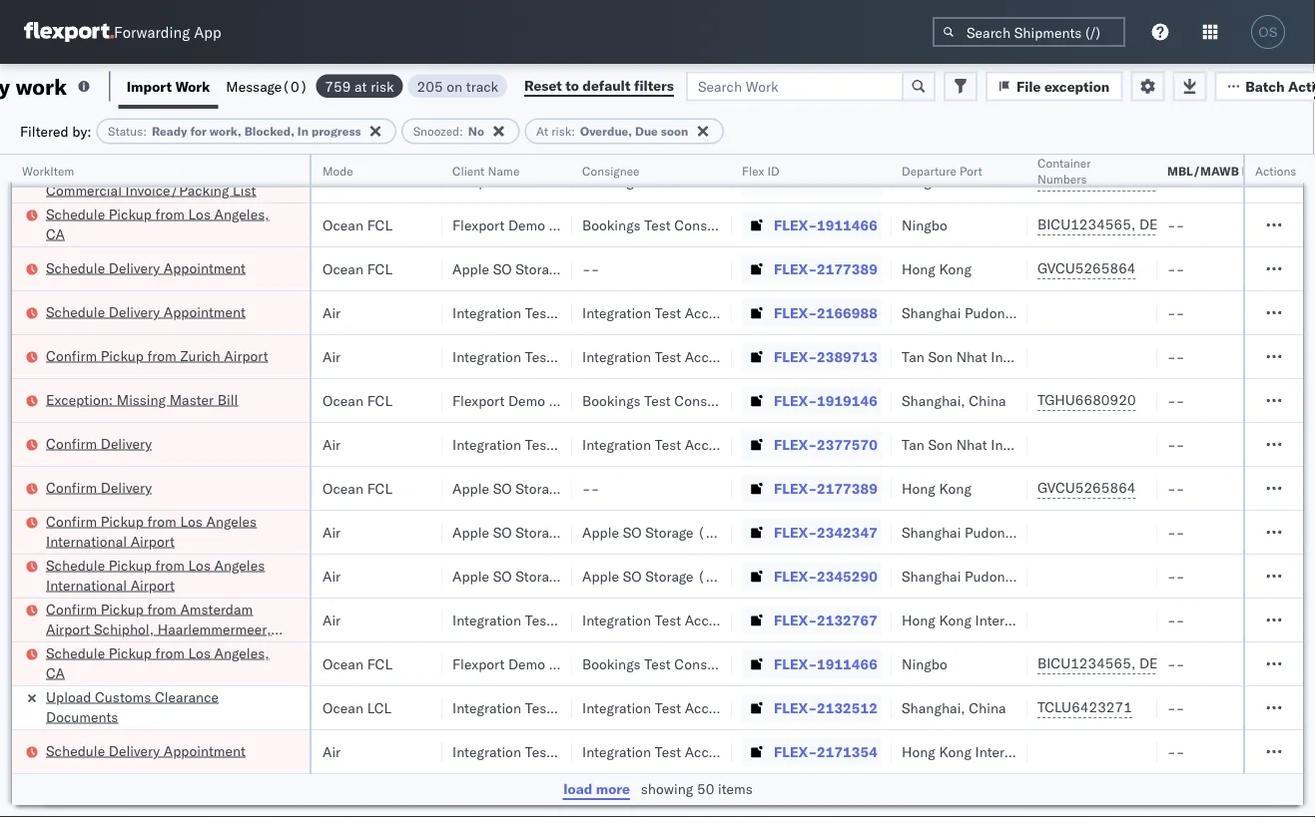 Task type: vqa. For each thing, say whether or not it's contained in the screenshot.
357287 link
no



Task type: describe. For each thing, give the bounding box(es) containing it.
3 flexport from the top
[[452, 392, 505, 409]]

flex id
[[742, 163, 780, 178]]

import work button
[[119, 64, 218, 109]]

14 flex- from the top
[[774, 744, 817, 761]]

2 shanghai, from the top
[[902, 700, 965, 717]]

mdt, for 12:30 am mdt, jun 8, 2023
[[102, 744, 137, 761]]

2 confirm delivery button from the top
[[46, 478, 152, 500]]

batch acti button
[[1215, 71, 1315, 101]]

2023 up "12,"
[[184, 480, 219, 497]]

aug for 12:59 am mdt, aug 30, 2023
[[140, 568, 167, 585]]

confirm pickup from zurich airport link
[[46, 346, 268, 366]]

3 schedule delivery appointment button from the top
[[46, 742, 246, 764]]

reset to default filters
[[524, 77, 674, 94]]

confirm pickup from los angeles international airport
[[46, 513, 257, 550]]

am right 7:00
[[67, 304, 90, 322]]

1 gvcu5265864 from the top
[[1038, 260, 1136, 277]]

2377570
[[817, 436, 878, 453]]

by:
[[72, 122, 91, 140]]

2132512
[[817, 700, 878, 717]]

ocean lcl
[[323, 700, 392, 717]]

confirm for amsterdam
[[46, 601, 97, 618]]

pickup for confirm pickup from zurich airport button
[[101, 347, 144, 365]]

status
[[108, 124, 143, 139]]

airport inside the schedule pickup from los angeles international airport
[[131, 577, 175, 594]]

from for 1st schedule pickup from los angeles, ca button from the top of the page
[[155, 205, 185, 223]]

showing
[[641, 781, 693, 798]]

8 flex- from the top
[[774, 480, 817, 497]]

mdt, for 4:07 am mdt, aug 31, 2023
[[93, 392, 128, 409]]

3 bicu1234565, demu1232567 from the top
[[1038, 655, 1241, 673]]

8, for mar
[[161, 304, 174, 322]]

2 hong kong from the top
[[902, 480, 972, 497]]

7 flex- from the top
[[774, 436, 817, 453]]

customs
[[95, 689, 151, 706]]

6 air from the top
[[323, 612, 341, 629]]

2 schedule delivery appointment link from the top
[[46, 302, 246, 322]]

2023 up zurich
[[177, 304, 212, 322]]

2 ocean fcl from the top
[[323, 216, 392, 234]]

flex-1919146
[[774, 392, 878, 409]]

am right 12:30
[[75, 744, 98, 761]]

3 schedule delivery appointment link from the top
[[46, 742, 246, 762]]

1 flex-2177389 from the top
[[774, 260, 878, 278]]

10 flex- from the top
[[774, 568, 817, 585]]

Search Work text field
[[686, 71, 904, 101]]

1 hong kong from the top
[[902, 260, 972, 278]]

resize handle column header for mode
[[418, 155, 442, 818]]

1 vertical spatial mar
[[131, 304, 157, 322]]

4 integration test account - karl lagerfeld from the top
[[582, 744, 842, 761]]

pickup down schiphol,
[[109, 645, 152, 662]]

client name
[[452, 163, 520, 178]]

mdt, for 1:00 am mdt, oct 15, 2023
[[93, 480, 128, 497]]

: for snoozed
[[459, 124, 463, 139]]

2023 down "clearance"
[[183, 744, 218, 761]]

container numbers button
[[1028, 151, 1138, 187]]

forwarding
[[114, 22, 190, 41]]

5 air from the top
[[323, 568, 341, 585]]

mbl/mawb numbers button
[[1157, 159, 1315, 179]]

schedule inside schedule pickup from o'hare international airport
[[46, 117, 105, 135]]

o'hare
[[188, 117, 232, 135]]

205
[[417, 77, 443, 95]]

1 ocean from the top
[[323, 172, 364, 190]]

3 bookings from the top
[[582, 392, 641, 409]]

delivery down 12:59 am mdt, oct 11, 2023
[[109, 303, 160, 321]]

3:59 pm mdt, jul 2, 2023
[[33, 612, 204, 629]]

name
[[488, 163, 520, 178]]

numbers for container numbers
[[1038, 171, 1087, 186]]

10 resize handle column header from the left
[[1279, 155, 1303, 818]]

3 fcl from the top
[[367, 260, 392, 278]]

departure port
[[902, 163, 982, 178]]

3 ningbo from the top
[[902, 656, 947, 673]]

4 flexport demo consignee from the top
[[452, 656, 616, 673]]

3 flex-1911466 from the top
[[774, 656, 878, 673]]

1 hong from the top
[[902, 260, 936, 278]]

on
[[447, 77, 463, 95]]

2342347
[[817, 524, 878, 541]]

confirm pickup from amsterdam airport schiphol, haarlemmermeer, netherlands button
[[46, 600, 284, 658]]

4 demo from the top
[[508, 656, 545, 673]]

4:07
[[33, 392, 63, 409]]

exception: missing master bill
[[46, 391, 238, 408]]

1 schedule delivery appointment button from the top
[[46, 258, 246, 280]]

1 schedule pickup from los angeles, ca button from the top
[[46, 204, 284, 246]]

airport inside confirm pickup from los angeles international airport
[[131, 533, 175, 550]]

mode
[[323, 163, 353, 178]]

am right 4:07
[[67, 392, 90, 409]]

1:00
[[33, 480, 63, 497]]

upload customs clearance documents link
[[46, 688, 284, 728]]

2 karl from the top
[[753, 612, 779, 629]]

3:00
[[33, 436, 63, 453]]

2023 right 31,
[[187, 392, 222, 409]]

8, for jun
[[167, 744, 180, 761]]

am up 3:59 pm mdt, jul 2, 2023
[[75, 568, 98, 585]]

resize handle column header for consignee
[[708, 155, 732, 818]]

confirm delivery for second confirm delivery link from the top
[[46, 479, 152, 496]]

invoice/packing
[[125, 181, 229, 199]]

consignee inside exception: missing consignee commercial invoice/packing list
[[170, 161, 237, 179]]

3 1911466 from the top
[[817, 656, 878, 673]]

schedule pickup from los angeles international airport
[[46, 557, 265, 594]]

bill
[[217, 391, 238, 408]]

5 ocean fcl from the top
[[323, 480, 392, 497]]

flex-2132512
[[774, 700, 878, 717]]

4 12:59 from the top
[[33, 568, 72, 585]]

confirm pickup from zurich airport
[[46, 347, 268, 365]]

delivery down the '4:07 am mdt, aug 31, 2023'
[[101, 435, 152, 452]]

clearance
[[155, 689, 219, 706]]

load more button
[[563, 780, 631, 800]]

2 1911466 from the top
[[817, 216, 878, 234]]

confirm for zurich
[[46, 347, 97, 365]]

am down commercial at the left top of page
[[75, 216, 98, 234]]

2 flexport from the top
[[452, 216, 505, 234]]

7:00
[[33, 304, 63, 322]]

3:59
[[33, 612, 63, 629]]

master
[[170, 391, 214, 408]]

schedule pickup from o'hare international airport button
[[46, 116, 284, 158]]

2 bicu1234565, demu1232567 from the top
[[1038, 216, 1241, 233]]

aug for 3:00 pm mdt, aug 15, 2023
[[131, 436, 157, 453]]

flex-2166988
[[774, 304, 878, 322]]

2023 right 30,
[[196, 568, 230, 585]]

31,
[[162, 392, 183, 409]]

2023 right 19,
[[196, 172, 230, 190]]

12:30
[[33, 744, 72, 761]]

mbl/mawb numbers
[[1167, 163, 1294, 178]]

3 bookings test consignee from the top
[[582, 392, 741, 409]]

ready
[[152, 124, 187, 139]]

sep
[[140, 524, 166, 541]]

tclu6423271
[[1038, 699, 1132, 717]]

workitem button
[[12, 159, 290, 179]]

mdt, for 3:59 pm mdt, jul 2, 2023
[[92, 612, 127, 629]]

1 2177389 from the top
[[817, 260, 878, 278]]

2 bookings test consignee from the top
[[582, 216, 741, 234]]

15, for 3:00 pm mdt, aug 15, 2023
[[161, 436, 182, 453]]

12:30 am mdt, jun 8, 2023
[[33, 744, 218, 761]]

205 on track
[[417, 77, 498, 95]]

pickup for confirm pickup from amsterdam airport schiphol, haarlemmermeer, netherlands button
[[101, 601, 144, 618]]

track
[[466, 77, 498, 95]]

4:00 pm mdt, jun 9, 2023
[[33, 700, 208, 717]]

mdt, for 4:00 pm mdt, jun 9, 2023
[[92, 700, 127, 717]]

2 schedule pickup from los angeles, ca button from the top
[[46, 644, 284, 686]]

ca for schedule pickup from los angeles, ca "link" corresponding to 2nd schedule pickup from los angeles, ca button from the top of the page
[[46, 665, 65, 682]]

3 air from the top
[[323, 436, 341, 453]]

resize handle column header for flex id
[[868, 155, 892, 818]]

2 ocean from the top
[[323, 216, 364, 234]]

1 kong from the top
[[939, 260, 972, 278]]

file
[[1017, 77, 1041, 95]]

flex
[[742, 163, 764, 178]]

3 ocean from the top
[[323, 260, 364, 278]]

am right 12:11
[[75, 172, 98, 190]]

oct for 11,
[[140, 260, 164, 278]]

Search Shipments (/) text field
[[933, 17, 1126, 47]]

mdt, for 3:00 pm mdt, aug 15, 2023
[[92, 436, 127, 453]]

forwarding app link
[[24, 22, 221, 42]]

app
[[194, 22, 221, 41]]

6 ocean from the top
[[323, 656, 364, 673]]

1 angeles, from the top
[[214, 205, 269, 223]]

aug for 4:07 am mdt, aug 31, 2023
[[132, 392, 158, 409]]

1 ocean fcl from the top
[[323, 172, 392, 190]]

client name button
[[442, 159, 552, 179]]

load more
[[564, 781, 630, 798]]

2 angeles, from the top
[[214, 645, 269, 662]]

1 air from the top
[[323, 304, 341, 322]]

2 12:59 am mst, mar 3, 2023 from the top
[[33, 656, 220, 673]]

2 vertical spatial mst,
[[102, 656, 136, 673]]

numbers for mbl/mawb numbers
[[1242, 163, 1294, 178]]

3 12:59 from the top
[[33, 524, 72, 541]]

missing for consignee
[[117, 161, 166, 179]]

2023 right "12,"
[[194, 524, 229, 541]]

4 fcl from the top
[[367, 392, 392, 409]]

2023 down 'haarlemmermeer,'
[[186, 656, 220, 673]]

los inside confirm pickup from los angeles international airport
[[180, 513, 203, 530]]

schedule pickup from los angeles, ca for 1st schedule pickup from los angeles, ca button from the top of the page's schedule pickup from los angeles, ca "link"
[[46, 205, 269, 243]]

2 flex- from the top
[[774, 216, 817, 234]]

airport inside the confirm pickup from amsterdam airport schiphol, haarlemmermeer, netherlands
[[46, 621, 90, 638]]

schedule inside the schedule pickup from los angeles international airport
[[46, 557, 105, 574]]

2023 right the 11,
[[193, 260, 228, 278]]

2 kong from the top
[[939, 480, 972, 497]]

upload customs clearance documents
[[46, 689, 219, 726]]

2 schedule delivery appointment button from the top
[[46, 302, 246, 324]]

1 lagerfeld from the top
[[783, 304, 842, 322]]

items
[[718, 781, 753, 798]]

1 flex- from the top
[[774, 172, 817, 190]]

port
[[960, 163, 982, 178]]

9,
[[157, 700, 170, 717]]

schedule pickup from o'hare international airport link
[[46, 116, 284, 156]]

2023 down invoice/packing
[[186, 216, 220, 234]]

reset
[[524, 77, 562, 94]]

at risk : overdue, due soon
[[536, 124, 688, 139]]

0 vertical spatial mst,
[[102, 216, 136, 234]]

schedule pickup from los angeles international airport button
[[46, 556, 284, 598]]

2 flexport demo consignee from the top
[[452, 216, 616, 234]]

2 ningbo from the top
[[902, 216, 947, 234]]

11:00 pm mdt, aug 15, 2023
[[33, 348, 229, 366]]

3 karl from the top
[[753, 700, 779, 717]]

3 flexport demo consignee from the top
[[452, 392, 616, 409]]

delivery down 3:00 pm mdt, aug 15, 2023
[[101, 479, 152, 496]]

confirm pickup from los angeles international airport button
[[46, 512, 284, 554]]

1 demu1232567 from the top
[[1139, 172, 1241, 189]]

2023 up bill on the left top of page
[[194, 348, 229, 366]]

from for 2nd schedule pickup from los angeles, ca button from the top of the page
[[155, 645, 185, 662]]

confirm pickup from los angeles international airport link
[[46, 512, 284, 552]]

1 flexport from the top
[[452, 172, 505, 190]]

los down 'haarlemmermeer,'
[[188, 645, 211, 662]]

jun for 8,
[[140, 744, 163, 761]]

from for confirm pickup from zurich airport button
[[147, 347, 177, 365]]

30,
[[170, 568, 192, 585]]

4 ocean from the top
[[323, 392, 364, 409]]

11 flex- from the top
[[774, 612, 817, 629]]

delivery down upload customs clearance documents
[[109, 743, 160, 760]]

am right 1:00
[[67, 480, 90, 497]]

schedule delivery appointment for second 'schedule delivery appointment' link from the top
[[46, 303, 246, 321]]

3:00 pm mdt, aug 15, 2023
[[33, 436, 220, 453]]

4 flexport from the top
[[452, 656, 505, 673]]

3 integration test account - karl lagerfeld from the top
[[582, 700, 842, 717]]

departure port button
[[892, 159, 1008, 179]]

flex-2377570
[[774, 436, 878, 453]]

2023 right 2,
[[169, 612, 204, 629]]

1 ningbo from the top
[[902, 172, 947, 190]]

default
[[583, 77, 631, 94]]

4 lagerfeld from the top
[[783, 744, 842, 761]]

1 vertical spatial mst,
[[93, 304, 127, 322]]



Task type: locate. For each thing, give the bounding box(es) containing it.
pickup for the schedule pickup from o'hare international airport 'button'
[[109, 117, 152, 135]]

2 vertical spatial schedule delivery appointment link
[[46, 742, 246, 762]]

los inside the schedule pickup from los angeles international airport
[[188, 557, 211, 574]]

flexport
[[452, 172, 505, 190], [452, 216, 505, 234], [452, 392, 505, 409], [452, 656, 505, 673]]

batch acti
[[1246, 77, 1315, 95]]

1 vertical spatial appointment
[[164, 303, 246, 321]]

3 demu1232567 from the top
[[1139, 655, 1241, 673]]

angeles inside the schedule pickup from los angeles international airport
[[214, 557, 265, 574]]

pickup inside confirm pickup from los angeles international airport
[[101, 513, 144, 530]]

schedule delivery appointment for 1st 'schedule delivery appointment' link from the bottom of the page
[[46, 743, 246, 760]]

0 vertical spatial gvcu5265864
[[1038, 260, 1136, 277]]

2166988
[[817, 304, 878, 322]]

los
[[188, 205, 211, 223], [180, 513, 203, 530], [188, 557, 211, 574], [188, 645, 211, 662]]

1 vertical spatial 15,
[[161, 436, 182, 453]]

1 vertical spatial oct
[[132, 480, 156, 497]]

0 vertical spatial schedule delivery appointment button
[[46, 258, 246, 280]]

1 vertical spatial schedule delivery appointment button
[[46, 302, 246, 324]]

1 fcl from the top
[[367, 172, 392, 190]]

2 vertical spatial mar
[[139, 656, 166, 673]]

am up upload
[[75, 656, 98, 673]]

confirm delivery down 3:00 pm mdt, aug 15, 2023
[[46, 479, 152, 496]]

0 horizontal spatial risk
[[371, 77, 394, 95]]

2 vertical spatial bicu1234565,
[[1038, 655, 1136, 673]]

schiphol,
[[94, 621, 154, 638]]

reset to default filters button
[[512, 71, 686, 101]]

1911466 up 2132512
[[817, 656, 878, 673]]

4 bookings test consignee from the top
[[582, 656, 741, 673]]

1911466 right id
[[817, 172, 878, 190]]

flex- up flex-2389713
[[774, 304, 817, 322]]

schedule pickup from los angeles, ca button up "clearance"
[[46, 644, 284, 686]]

ca up upload
[[46, 665, 65, 682]]

pickup for "confirm pickup from los angeles international airport" button
[[101, 513, 144, 530]]

1 vertical spatial shanghai, china
[[902, 700, 1006, 717]]

lagerfeld up flex-2389713
[[783, 304, 842, 322]]

karl down flex-2132512
[[753, 744, 779, 761]]

15, up confirm pickup from los angeles international airport link
[[159, 480, 181, 497]]

12:59 down 12:11
[[33, 216, 72, 234]]

angeles for schedule pickup from los angeles international airport
[[214, 557, 265, 574]]

1 horizontal spatial :
[[459, 124, 463, 139]]

mdt, for 12:59 am mdt, sep 12, 2023
[[102, 524, 137, 541]]

6 resize handle column header from the left
[[708, 155, 732, 818]]

0 vertical spatial oct
[[140, 260, 164, 278]]

risk
[[371, 77, 394, 95], [552, 124, 572, 139]]

flex id button
[[732, 159, 872, 179]]

delivery left the 11,
[[109, 259, 160, 277]]

0 vertical spatial hong kong
[[902, 260, 972, 278]]

1 shanghai, from the top
[[902, 392, 965, 409]]

0 vertical spatial 8,
[[161, 304, 174, 322]]

5 fcl from the top
[[367, 480, 392, 497]]

international up 3:59 pm mdt, jul 2, 2023
[[46, 577, 127, 594]]

1 integration test account - karl lagerfeld from the top
[[582, 304, 842, 322]]

pm for 3:59
[[67, 612, 89, 629]]

integration test account - karl lagerfeld
[[582, 304, 842, 322], [582, 612, 842, 629], [582, 700, 842, 717], [582, 744, 842, 761]]

aug for 12:11 am mdt, aug 19, 2023
[[140, 172, 167, 190]]

pm right 4:00
[[67, 700, 89, 717]]

0 vertical spatial shanghai, china
[[902, 392, 1006, 409]]

confirm delivery link down 3:00 pm mdt, aug 15, 2023
[[46, 478, 152, 498]]

2023 down master
[[186, 436, 220, 453]]

pickup
[[109, 117, 152, 135], [109, 205, 152, 223], [101, 347, 144, 365], [101, 513, 144, 530], [109, 557, 152, 574], [101, 601, 144, 618], [109, 645, 152, 662]]

international for schedule
[[46, 577, 127, 594]]

hong
[[902, 260, 936, 278], [902, 480, 936, 497]]

flex- down flex-1919146
[[774, 436, 817, 453]]

pickup for schedule pickup from los angeles international airport button
[[109, 557, 152, 574]]

3, up "clearance"
[[169, 656, 182, 673]]

list
[[233, 181, 256, 199]]

1 vertical spatial schedule delivery appointment link
[[46, 302, 246, 322]]

4 flex- from the top
[[774, 304, 817, 322]]

1 confirm from the top
[[46, 347, 97, 365]]

0 vertical spatial 3,
[[169, 216, 182, 234]]

19,
[[170, 172, 192, 190]]

1 vertical spatial ca
[[46, 665, 65, 682]]

1 missing from the top
[[117, 161, 166, 179]]

1 vertical spatial confirm delivery link
[[46, 478, 152, 498]]

7 schedule from the top
[[46, 743, 105, 760]]

5 schedule from the top
[[46, 557, 105, 574]]

confirm up netherlands
[[46, 601, 97, 618]]

0 vertical spatial schedule pickup from los angeles, ca
[[46, 205, 269, 243]]

9 flex- from the top
[[774, 524, 817, 541]]

exception: for exception: missing master bill
[[46, 391, 113, 408]]

3 appointment from the top
[[164, 743, 246, 760]]

4 schedule from the top
[[46, 303, 105, 321]]

missing inside exception: missing master bill link
[[117, 391, 166, 408]]

confirm delivery button
[[46, 434, 152, 456], [46, 478, 152, 500]]

delivery
[[109, 259, 160, 277], [109, 303, 160, 321], [101, 435, 152, 452], [101, 479, 152, 496], [109, 743, 160, 760]]

mdt, for 12:11 am mdt, aug 19, 2023
[[102, 172, 137, 190]]

2 confirm delivery from the top
[[46, 479, 152, 496]]

3 resize handle column header from the left
[[289, 155, 313, 818]]

0 vertical spatial appointment
[[164, 259, 246, 277]]

1 schedule pickup from los angeles, ca link from the top
[[46, 204, 284, 244]]

schedule delivery appointment button up 7:00 am mst, mar 8, 2023
[[46, 258, 246, 280]]

pickup down 7:00 am mst, mar 8, 2023
[[101, 347, 144, 365]]

11,
[[168, 260, 190, 278]]

bicu1234565, down container numbers button
[[1038, 216, 1136, 233]]

2 exception: from the top
[[46, 391, 113, 408]]

from inside confirm pickup from los angeles international airport
[[147, 513, 177, 530]]

1 vertical spatial 3,
[[169, 656, 182, 673]]

load
[[564, 781, 592, 798]]

resize handle column header for departure port
[[1004, 155, 1028, 818]]

0 vertical spatial schedule pickup from los angeles, ca link
[[46, 204, 284, 244]]

schedule pickup from los angeles, ca button
[[46, 204, 284, 246], [46, 644, 284, 686]]

oct for 15,
[[132, 480, 156, 497]]

8,
[[161, 304, 174, 322], [167, 744, 180, 761]]

from for "confirm pickup from los angeles international airport" button
[[147, 513, 177, 530]]

1 china from the top
[[969, 392, 1006, 409]]

exception: inside exception: missing consignee commercial invoice/packing list
[[46, 161, 113, 179]]

2 lagerfeld from the top
[[783, 612, 842, 629]]

12:11
[[33, 172, 72, 190]]

0 vertical spatial schedule delivery appointment
[[46, 259, 246, 277]]

from inside the schedule pickup from los angeles international airport
[[155, 557, 185, 574]]

schedule delivery appointment link up 7:00 am mst, mar 8, 2023
[[46, 258, 246, 278]]

0 vertical spatial 1911466
[[817, 172, 878, 190]]

schedule up the 11:00
[[46, 303, 105, 321]]

3 bicu1234565, from the top
[[1038, 655, 1136, 673]]

1 confirm delivery button from the top
[[46, 434, 152, 456]]

appointment down invoice/packing
[[164, 259, 246, 277]]

jun
[[131, 700, 153, 717], [140, 744, 163, 761]]

pm for 3:00
[[67, 436, 89, 453]]

1:00 am mdt, oct 15, 2023
[[33, 480, 219, 497]]

2 vertical spatial ningbo
[[902, 656, 947, 673]]

2 china from the top
[[969, 700, 1006, 717]]

1 schedule from the top
[[46, 117, 105, 135]]

1 bookings test consignee from the top
[[582, 172, 741, 190]]

mdt, for 12:59 am mdt, aug 30, 2023
[[102, 568, 137, 585]]

3 demo from the top
[[508, 392, 545, 409]]

no
[[468, 124, 484, 139]]

2 vertical spatial bicu1234565, demu1232567
[[1038, 655, 1241, 673]]

2 bookings from the top
[[582, 216, 641, 234]]

1 flex-1911466 from the top
[[774, 172, 878, 190]]

0 vertical spatial ningbo
[[902, 172, 947, 190]]

15, for 11:00 pm mdt, aug 15, 2023
[[169, 348, 191, 366]]

0 vertical spatial international
[[46, 137, 127, 155]]

0 vertical spatial ca
[[46, 225, 65, 243]]

angeles, down 'haarlemmermeer,'
[[214, 645, 269, 662]]

schedule pickup from los angeles, ca link for 2nd schedule pickup from los angeles, ca button from the top of the page
[[46, 644, 284, 684]]

schedule delivery appointment link down upload customs clearance documents
[[46, 742, 246, 762]]

schedule down commercial at the left top of page
[[46, 205, 105, 223]]

3 confirm from the top
[[46, 479, 97, 496]]

schedule pickup from los angeles, ca link up "clearance"
[[46, 644, 284, 684]]

jun down 9,
[[140, 744, 163, 761]]

message (0)
[[226, 77, 308, 95]]

12:59 am mst, mar 3, 2023 up customs
[[33, 656, 220, 673]]

mdt, for 11:00 pm mdt, aug 15, 2023
[[101, 348, 136, 366]]

flex- down flex-2345290
[[774, 612, 817, 629]]

2 confirm from the top
[[46, 435, 97, 452]]

3 flex- from the top
[[774, 260, 817, 278]]

1 vertical spatial bicu1234565, demu1232567
[[1038, 216, 1241, 233]]

flex-2389713 button
[[742, 343, 882, 371], [742, 343, 882, 371]]

international inside confirm pickup from los angeles international airport
[[46, 533, 127, 550]]

1 vertical spatial 2177389
[[817, 480, 878, 497]]

schedule delivery appointment for 3rd 'schedule delivery appointment' link from the bottom of the page
[[46, 259, 246, 277]]

angeles inside confirm pickup from los angeles international airport
[[206, 513, 257, 530]]

snooze
[[253, 163, 292, 178]]

schedule up 3:59
[[46, 557, 105, 574]]

2 flex-1911466 from the top
[[774, 216, 878, 234]]

1 vertical spatial schedule pickup from los angeles, ca link
[[46, 644, 284, 684]]

flex-2345290
[[774, 568, 878, 585]]

overdue,
[[580, 124, 632, 139]]

0 vertical spatial confirm delivery button
[[46, 434, 152, 456]]

workitem
[[22, 163, 74, 178]]

1 vertical spatial schedule delivery appointment
[[46, 303, 246, 321]]

(0)
[[282, 77, 308, 95]]

7 ocean from the top
[[323, 700, 364, 717]]

numbers inside mbl/mawb numbers button
[[1242, 163, 1294, 178]]

1 vertical spatial schedule pickup from los angeles, ca button
[[46, 644, 284, 686]]

1 vertical spatial 1911466
[[817, 216, 878, 234]]

am up 7:00 am mst, mar 8, 2023
[[75, 260, 98, 278]]

4 air from the top
[[323, 524, 341, 541]]

0 vertical spatial china
[[969, 392, 1006, 409]]

commercial
[[46, 181, 122, 199]]

2 vertical spatial international
[[46, 577, 127, 594]]

1 vertical spatial flex-1911466
[[774, 216, 878, 234]]

1 12:59 from the top
[[33, 216, 72, 234]]

confirm delivery button up 1:00 am mdt, oct 15, 2023
[[46, 434, 152, 456]]

schedule pickup from los angeles, ca link
[[46, 204, 284, 244], [46, 644, 284, 684]]

1 : from the left
[[143, 124, 147, 139]]

1 vertical spatial missing
[[117, 391, 166, 408]]

1 vertical spatial schedule pickup from los angeles, ca
[[46, 645, 269, 682]]

0 vertical spatial jun
[[131, 700, 153, 717]]

message
[[226, 77, 282, 95]]

2 gvcu5265864 from the top
[[1038, 479, 1136, 497]]

resize handle column header for workitem
[[286, 155, 310, 818]]

1 vertical spatial demu1232567
[[1139, 216, 1241, 233]]

1 flexport demo consignee from the top
[[452, 172, 616, 190]]

0 vertical spatial bicu1234565, demu1232567
[[1038, 172, 1241, 189]]

15, down 31,
[[161, 436, 182, 453]]

mst, down 12:59 am mdt, oct 11, 2023
[[93, 304, 127, 322]]

1 vertical spatial gvcu5265864
[[1038, 479, 1136, 497]]

3 schedule from the top
[[46, 259, 105, 277]]

2 confirm delivery link from the top
[[46, 478, 152, 498]]

status : ready for work, blocked, in progress
[[108, 124, 361, 139]]

4:07 am mdt, aug 31, 2023
[[33, 392, 222, 409]]

7:00 am mst, mar 8, 2023
[[33, 304, 212, 322]]

for
[[190, 124, 207, 139]]

bicu1234565, demu1232567 down container
[[1038, 172, 1241, 189]]

2132767
[[817, 612, 878, 629]]

gvcu5265864 down container numbers button
[[1038, 260, 1136, 277]]

resize handle column header for container numbers
[[1134, 155, 1157, 818]]

ca down commercial at the left top of page
[[46, 225, 65, 243]]

lagerfeld up flex-2171354
[[783, 700, 842, 717]]

4 bookings from the top
[[582, 656, 641, 673]]

2 vertical spatial flex-1911466
[[774, 656, 878, 673]]

1 vertical spatial shanghai,
[[902, 700, 965, 717]]

from for schedule pickup from los angeles international airport button
[[155, 557, 185, 574]]

schedule pickup from los angeles, ca down invoice/packing
[[46, 205, 269, 243]]

international up 12:59 am mdt, aug 30, 2023
[[46, 533, 127, 550]]

0 vertical spatial schedule pickup from los angeles, ca button
[[46, 204, 284, 246]]

0 vertical spatial flex-1911466
[[774, 172, 878, 190]]

flexport. image
[[24, 22, 114, 42]]

bicu1234565, demu1232567 down container numbers button
[[1038, 216, 1241, 233]]

12 flex- from the top
[[774, 656, 817, 673]]

0 vertical spatial kong
[[939, 260, 972, 278]]

ca for 1st schedule pickup from los angeles, ca button from the top of the page's schedule pickup from los angeles, ca "link"
[[46, 225, 65, 243]]

exception: for exception: missing consignee commercial invoice/packing list
[[46, 161, 113, 179]]

0 vertical spatial 2177389
[[817, 260, 878, 278]]

0 vertical spatial 15,
[[169, 348, 191, 366]]

international inside the schedule pickup from los angeles international airport
[[46, 577, 127, 594]]

12:59 am mdt, oct 11, 2023
[[33, 260, 228, 278]]

15, for 1:00 am mdt, oct 15, 2023
[[159, 480, 181, 497]]

schedule delivery appointment
[[46, 259, 246, 277], [46, 303, 246, 321], [46, 743, 246, 760]]

6 schedule from the top
[[46, 645, 105, 662]]

1 bookings from the top
[[582, 172, 641, 190]]

1 confirm delivery link from the top
[[46, 434, 152, 454]]

angeles up amsterdam
[[214, 557, 265, 574]]

2 hong from the top
[[902, 480, 936, 497]]

use)
[[632, 260, 667, 278], [632, 480, 667, 497], [632, 524, 667, 541], [761, 524, 797, 541], [632, 568, 667, 585], [761, 568, 797, 585]]

4 karl from the top
[[753, 744, 779, 761]]

12:59 up 7:00
[[33, 260, 72, 278]]

flex-2177389 up flex-2166988
[[774, 260, 878, 278]]

confirm for los
[[46, 513, 97, 530]]

container
[[1038, 155, 1091, 170]]

progress
[[311, 124, 361, 139]]

2 12:59 from the top
[[33, 260, 72, 278]]

1911466 down flex id button
[[817, 216, 878, 234]]

los down "12,"
[[188, 557, 211, 574]]

jun for 9,
[[131, 700, 153, 717]]

2 resize handle column header from the left
[[286, 155, 310, 818]]

0 horizontal spatial :
[[143, 124, 147, 139]]

from for the schedule pickup from o'hare international airport 'button'
[[155, 117, 185, 135]]

13 flex- from the top
[[774, 700, 817, 717]]

flex- down flex-2342347
[[774, 568, 817, 585]]

2 international from the top
[[46, 533, 127, 550]]

1 vertical spatial angeles,
[[214, 645, 269, 662]]

missing for master
[[117, 391, 166, 408]]

759
[[325, 77, 351, 95]]

0 vertical spatial angeles,
[[214, 205, 269, 223]]

15, up master
[[169, 348, 191, 366]]

0 vertical spatial confirm delivery link
[[46, 434, 152, 454]]

international for confirm
[[46, 533, 127, 550]]

1 vertical spatial risk
[[552, 124, 572, 139]]

not
[[600, 260, 628, 278], [600, 480, 628, 497], [600, 524, 628, 541], [730, 524, 758, 541], [600, 568, 628, 585], [730, 568, 758, 585]]

schedule delivery appointment button up confirm pickup from zurich airport
[[46, 302, 246, 324]]

1 3, from the top
[[169, 216, 182, 234]]

2 shanghai, china from the top
[[902, 700, 1006, 717]]

flex-1911466 up flex-2132512
[[774, 656, 878, 673]]

flex-2171354 button
[[742, 739, 882, 767], [742, 739, 882, 767]]

oct up confirm pickup from los angeles international airport
[[132, 480, 156, 497]]

1 vertical spatial china
[[969, 700, 1006, 717]]

pickup down 1:00 am mdt, oct 15, 2023
[[101, 513, 144, 530]]

2 vertical spatial schedule delivery appointment
[[46, 743, 246, 760]]

pm right 3:59
[[67, 612, 89, 629]]

confirm inside confirm pickup from los angeles international airport
[[46, 513, 97, 530]]

missing inside exception: missing consignee commercial invoice/packing list
[[117, 161, 166, 179]]

confirm pickup from amsterdam airport schiphol, haarlemmermeer, netherlands link
[[46, 600, 284, 658]]

0 vertical spatial shanghai,
[[902, 392, 965, 409]]

0 vertical spatial hong
[[902, 260, 936, 278]]

confirm down 1:00
[[46, 513, 97, 530]]

pickup inside the schedule pickup from los angeles international airport
[[109, 557, 152, 574]]

international inside schedule pickup from o'hare international airport
[[46, 137, 127, 155]]

os button
[[1245, 9, 1291, 55]]

2 schedule pickup from los angeles, ca link from the top
[[46, 644, 284, 684]]

resize handle column header for client name
[[548, 155, 572, 818]]

exception: missing consignee commercial invoice/packing list
[[46, 161, 256, 199]]

0 vertical spatial angeles
[[206, 513, 257, 530]]

flex-2377570 button
[[742, 431, 882, 459], [742, 431, 882, 459]]

zurich
[[180, 347, 220, 365]]

at
[[536, 124, 548, 139]]

pm for 4:00
[[67, 700, 89, 717]]

gvcu5265864 down the tghu6680920
[[1038, 479, 1136, 497]]

pickup inside the confirm pickup from amsterdam airport schiphol, haarlemmermeer, netherlands
[[101, 601, 144, 618]]

pickup down 12:11 am mdt, aug 19, 2023
[[109, 205, 152, 223]]

1 appointment from the top
[[164, 259, 246, 277]]

confirm delivery for second confirm delivery link from the bottom
[[46, 435, 152, 452]]

schedule pickup from o'hare international airport
[[46, 117, 232, 155]]

1 vertical spatial hong
[[902, 480, 936, 497]]

flex- down flex-2132512
[[774, 744, 817, 761]]

1 vertical spatial 12:59 am mst, mar 3, 2023
[[33, 656, 220, 673]]

flex- down flex-2389713
[[774, 392, 817, 409]]

1 vertical spatial flex-2177389
[[774, 480, 878, 497]]

1 horizontal spatial numbers
[[1242, 163, 1294, 178]]

1 vertical spatial bicu1234565,
[[1038, 216, 1136, 233]]

1 vertical spatial 8,
[[167, 744, 180, 761]]

flex- up flex-1919146
[[774, 348, 817, 366]]

4 resize handle column header from the left
[[418, 155, 442, 818]]

2 appointment from the top
[[164, 303, 246, 321]]

1 vertical spatial angeles
[[214, 557, 265, 574]]

2 vertical spatial appointment
[[164, 743, 246, 760]]

0 horizontal spatial numbers
[[1038, 171, 1087, 186]]

aug for 11:00 pm mdt, aug 15, 2023
[[139, 348, 166, 366]]

exception: inside exception: missing master bill link
[[46, 391, 113, 408]]

flex- up flex-2171354
[[774, 700, 817, 717]]

2 demo from the top
[[508, 216, 545, 234]]

5 12:59 from the top
[[33, 656, 72, 673]]

1 demo from the top
[[508, 172, 545, 190]]

lagerfeld down flex-2345290
[[783, 612, 842, 629]]

3 schedule delivery appointment from the top
[[46, 743, 246, 760]]

airport inside schedule pickup from o'hare international airport
[[131, 137, 175, 155]]

angeles for confirm pickup from los angeles international airport
[[206, 513, 257, 530]]

work,
[[210, 124, 241, 139]]

pm for 11:00
[[75, 348, 97, 366]]

jul
[[131, 612, 149, 629]]

from inside schedule pickup from o'hare international airport
[[155, 117, 185, 135]]

flex- down flex id button
[[774, 216, 817, 234]]

bicu1234565, demu1232567 up "tclu6423271" in the bottom right of the page
[[1038, 655, 1241, 673]]

2 vertical spatial 1911466
[[817, 656, 878, 673]]

1 vertical spatial exception:
[[46, 391, 113, 408]]

schedule delivery appointment link up confirm pickup from zurich airport
[[46, 302, 246, 322]]

0 vertical spatial mar
[[139, 216, 166, 234]]

china left the tghu6680920
[[969, 392, 1006, 409]]

3, down invoice/packing
[[169, 216, 182, 234]]

0 vertical spatial missing
[[117, 161, 166, 179]]

schedule down 3:59
[[46, 645, 105, 662]]

from for confirm pickup from amsterdam airport schiphol, haarlemmermeer, netherlands button
[[147, 601, 177, 618]]

2 schedule delivery appointment from the top
[[46, 303, 246, 321]]

shanghai,
[[902, 392, 965, 409], [902, 700, 965, 717]]

flex-1911466 button
[[742, 167, 882, 195], [742, 167, 882, 195], [742, 211, 882, 239], [742, 211, 882, 239], [742, 651, 882, 679], [742, 651, 882, 679]]

1 vertical spatial hong kong
[[902, 480, 972, 497]]

1 confirm delivery from the top
[[46, 435, 152, 452]]

schedule
[[46, 117, 105, 135], [46, 205, 105, 223], [46, 259, 105, 277], [46, 303, 105, 321], [46, 557, 105, 574], [46, 645, 105, 662], [46, 743, 105, 760]]

2 flex-2177389 from the top
[[774, 480, 878, 497]]

1 karl from the top
[[753, 304, 779, 322]]

0 vertical spatial schedule delivery appointment link
[[46, 258, 246, 278]]

1 vertical spatial ningbo
[[902, 216, 947, 234]]

exception
[[1045, 77, 1110, 95]]

flex-2389713
[[774, 348, 878, 366]]

8, down 9,
[[167, 744, 180, 761]]

3 : from the left
[[572, 124, 575, 139]]

1 shanghai, china from the top
[[902, 392, 1006, 409]]

flex- up flex-2342347
[[774, 480, 817, 497]]

4 confirm from the top
[[46, 513, 97, 530]]

angeles right "12,"
[[206, 513, 257, 530]]

1 vertical spatial kong
[[939, 480, 972, 497]]

from inside the confirm pickup from amsterdam airport schiphol, haarlemmermeer, netherlands
[[147, 601, 177, 618]]

deadline
[[33, 163, 81, 178]]

12:59 am mst, mar 3, 2023 up 12:59 am mdt, oct 11, 2023
[[33, 216, 220, 234]]

soon
[[661, 124, 688, 139]]

file exception
[[1017, 77, 1110, 95]]

mdt, for 12:59 am mdt, oct 11, 2023
[[102, 260, 137, 278]]

1 vertical spatial international
[[46, 533, 127, 550]]

1 bicu1234565, from the top
[[1038, 172, 1136, 189]]

confirm inside the confirm pickup from amsterdam airport schiphol, haarlemmermeer, netherlands
[[46, 601, 97, 618]]

apple so storage (do not use)
[[452, 260, 667, 278], [452, 480, 667, 497], [452, 524, 667, 541], [582, 524, 797, 541], [452, 568, 667, 585], [582, 568, 797, 585]]

aug
[[140, 172, 167, 190], [139, 348, 166, 366], [132, 392, 158, 409], [131, 436, 157, 453], [140, 568, 167, 585]]

2 vertical spatial demu1232567
[[1139, 655, 1241, 673]]

2 integration test account - karl lagerfeld from the top
[[582, 612, 842, 629]]

lagerfeld
[[783, 304, 842, 322], [783, 612, 842, 629], [783, 700, 842, 717], [783, 744, 842, 761]]

0 vertical spatial 12:59 am mst, mar 3, 2023
[[33, 216, 220, 234]]

los down invoice/packing
[[188, 205, 211, 223]]

flex-2342347 button
[[742, 519, 882, 547], [742, 519, 882, 547]]

: left the no
[[459, 124, 463, 139]]

numbers
[[1242, 163, 1294, 178], [1038, 171, 1087, 186]]

pickup left ready
[[109, 117, 152, 135]]

consignee inside button
[[582, 163, 640, 178]]

1 vertical spatial confirm delivery button
[[46, 478, 152, 500]]

confirm down 7:00
[[46, 347, 97, 365]]

6 flex- from the top
[[774, 392, 817, 409]]

5 ocean from the top
[[323, 480, 364, 497]]

schedule delivery appointment up 7:00 am mst, mar 8, 2023
[[46, 259, 246, 277]]

0 vertical spatial demu1232567
[[1139, 172, 1241, 189]]

12:59 down 1:00
[[33, 524, 72, 541]]

schedule pickup from los angeles, ca link for 1st schedule pickup from los angeles, ca button from the top of the page
[[46, 204, 284, 244]]

hong kong
[[902, 260, 972, 278], [902, 480, 972, 497]]

7 air from the top
[[323, 744, 341, 761]]

2 vertical spatial schedule delivery appointment button
[[46, 742, 246, 764]]

1 schedule delivery appointment link from the top
[[46, 258, 246, 278]]

lagerfeld down flex-2132512
[[783, 744, 842, 761]]

confirm delivery link down the '4:07 am mdt, aug 31, 2023'
[[46, 434, 152, 454]]

9 resize handle column header from the left
[[1134, 155, 1157, 818]]

schedule pickup from los angeles, ca down 2,
[[46, 645, 269, 682]]

1 vertical spatial jun
[[140, 744, 163, 761]]

2 missing from the top
[[117, 391, 166, 408]]

3,
[[169, 216, 182, 234], [169, 656, 182, 673]]

1 horizontal spatial risk
[[552, 124, 572, 139]]

numbers right mbl/mawb
[[1242, 163, 1294, 178]]

am down 1:00 am mdt, oct 15, 2023
[[75, 524, 98, 541]]

: left ready
[[143, 124, 147, 139]]

0 vertical spatial exception:
[[46, 161, 113, 179]]

flex- up flex-2166988
[[774, 260, 817, 278]]

0 vertical spatial flex-2177389
[[774, 260, 878, 278]]

resize handle column header
[[219, 155, 243, 818], [286, 155, 310, 818], [289, 155, 313, 818], [418, 155, 442, 818], [548, 155, 572, 818], [708, 155, 732, 818], [868, 155, 892, 818], [1004, 155, 1028, 818], [1134, 155, 1157, 818], [1279, 155, 1303, 818]]

: for status
[[143, 124, 147, 139]]

exception: missing consignee commercial invoice/packing list button
[[46, 160, 284, 202]]

resize handle column header for deadline
[[219, 155, 243, 818]]

shanghai, right 1919146
[[902, 392, 965, 409]]

karl
[[753, 304, 779, 322], [753, 612, 779, 629], [753, 700, 779, 717], [753, 744, 779, 761]]

schedule pickup from los angeles, ca for schedule pickup from los angeles, ca "link" corresponding to 2nd schedule pickup from los angeles, ca button from the top of the page
[[46, 645, 269, 682]]

2023 right 9,
[[173, 700, 208, 717]]

forwarding app
[[114, 22, 221, 41]]

pickup inside schedule pickup from o'hare international airport
[[109, 117, 152, 135]]

numbers inside container numbers
[[1038, 171, 1087, 186]]

:
[[143, 124, 147, 139], [459, 124, 463, 139], [572, 124, 575, 139]]

2 vertical spatial 15,
[[159, 480, 181, 497]]

bicu1234565, up "tclu6423271" in the bottom right of the page
[[1038, 655, 1136, 673]]

to
[[566, 77, 579, 94]]

2 ca from the top
[[46, 665, 65, 682]]

1 vertical spatial confirm delivery
[[46, 479, 152, 496]]

blocked,
[[244, 124, 294, 139]]

0 vertical spatial bicu1234565,
[[1038, 172, 1136, 189]]

2177389 down 2377570
[[817, 480, 878, 497]]

0 vertical spatial risk
[[371, 77, 394, 95]]

2 horizontal spatial :
[[572, 124, 575, 139]]



